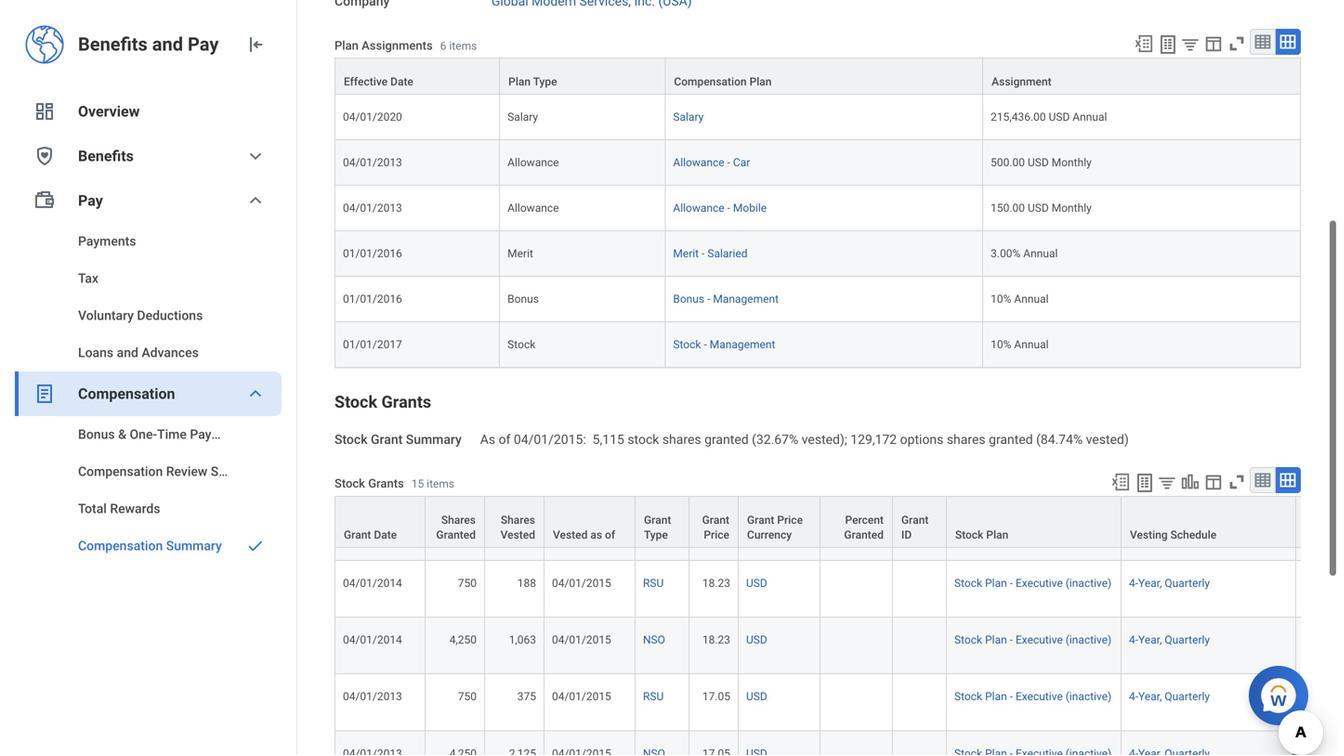 Task type: locate. For each thing, give the bounding box(es) containing it.
01/01/2016
[[343, 41, 402, 54], [343, 86, 402, 99]]

stock plan - executive (inactive) link
[[955, 310, 1112, 327], [955, 424, 1112, 441], [955, 481, 1112, 497], [955, 538, 1112, 554]]

0 horizontal spatial and
[[117, 345, 138, 361]]

annual for stock - management
[[1014, 132, 1049, 145]]

and for pay
[[152, 33, 183, 55]]

2 usd link from the top
[[746, 424, 768, 441]]

1 vertical spatial 17.05
[[703, 541, 731, 554]]

1 4-year, quarterly from the top
[[1129, 314, 1210, 327]]

14 row from the top
[[335, 753, 1338, 756]]

0 horizontal spatial summary
[[166, 539, 222, 554]]

stock grant summary element
[[480, 215, 1129, 242]]

1 vertical spatial 10% annual
[[991, 132, 1049, 145]]

3 nso link from the top
[[643, 538, 665, 554]]

4 year, from the top
[[1139, 541, 1162, 554]]

1 horizontal spatial payments
[[190, 427, 248, 442]]

4,250 down 750
[[450, 541, 477, 554]]

quarterly for 1st "4-year, quarterly" link from the top
[[1165, 314, 1210, 327]]

2 vertical spatial 4-year, quarterly link
[[1129, 538, 1210, 554]]

3 usd from the top
[[746, 484, 768, 497]]

1 4- from the top
[[1129, 314, 1139, 327]]

chevron down small image up chevron down small icon
[[244, 145, 267, 167]]

10% for stock - management
[[991, 132, 1012, 145]]

3 row from the top
[[335, 116, 1301, 162]]

2 executive from the top
[[1016, 428, 1063, 441]]

3 stock plan - executive (inactive) link from the top
[[955, 481, 1112, 497]]

benefits for benefits
[[78, 147, 134, 165]]

0 horizontal spatial payments
[[78, 234, 136, 249]]

grant type button
[[636, 291, 689, 341]]

row containing 04/01/2015
[[335, 298, 1338, 355]]

1 vertical spatial annual
[[1014, 132, 1049, 145]]

0 vertical spatial grants
[[382, 186, 431, 206]]

granted down items
[[436, 322, 476, 335]]

loans and advances
[[78, 345, 199, 361]]

0 vertical spatial pay
[[188, 33, 219, 55]]

1 horizontal spatial granted
[[989, 226, 1033, 241]]

4-year, quarterly
[[1129, 314, 1210, 327], [1129, 428, 1210, 441], [1129, 484, 1210, 497], [1129, 541, 1210, 554]]

5,115
[[593, 226, 624, 241]]

granted
[[436, 322, 476, 335], [844, 322, 884, 335]]

bonus inside compensation element
[[78, 427, 115, 442]]

2 nso from the top
[[643, 428, 665, 441]]

date
[[374, 322, 397, 335]]

usd link for 375
[[746, 481, 768, 497]]

and inside "link"
[[117, 345, 138, 361]]

2 nso link from the top
[[643, 424, 665, 441]]

stock - management link
[[673, 128, 776, 145]]

grant up currency
[[747, 308, 775, 321]]

summary up items
[[406, 226, 462, 241]]

pay left transformation import image
[[188, 33, 219, 55]]

1 chevron down small image from the top
[[244, 145, 267, 167]]

1 year, from the top
[[1139, 314, 1162, 327]]

percent granted
[[844, 308, 884, 335]]

grants up stock grant summary
[[382, 186, 431, 206]]

stock grants
[[335, 186, 431, 206]]

grants
[[382, 186, 431, 206], [368, 271, 404, 285]]

payments
[[78, 234, 136, 249], [190, 427, 248, 442]]

1 vertical spatial summary
[[166, 539, 222, 554]]

1 vertical spatial and
[[117, 345, 138, 361]]

3 (inactive) from the top
[[1066, 484, 1112, 497]]

1 vertical spatial price
[[704, 322, 730, 335]]

2 chevron down small image from the top
[[244, 383, 267, 405]]

4 usd link from the top
[[746, 538, 768, 554]]

management down bonus - management
[[710, 132, 776, 145]]

0 horizontal spatial shares
[[663, 226, 701, 241]]

2 vertical spatial 4,250
[[450, 541, 477, 554]]

0 vertical spatial 10% annual
[[991, 86, 1049, 99]]

1 17.05 from the top
[[703, 484, 731, 497]]

payments up statement
[[190, 427, 248, 442]]

11 row from the top
[[335, 582, 1338, 639]]

grant id button
[[893, 291, 946, 341]]

3 4-year, quarterly from the top
[[1129, 484, 1210, 497]]

management up stock - management link
[[713, 86, 779, 99]]

4 (inactive) from the top
[[1066, 541, 1112, 554]]

chevron down small image
[[244, 145, 267, 167], [244, 383, 267, 405]]

grant price currency column header
[[739, 290, 821, 343]]

04/01/2015 right 2,125
[[552, 541, 611, 554]]

0 vertical spatial payments
[[78, 234, 136, 249]]

0 vertical spatial benefits
[[78, 33, 148, 55]]

price for grant price currency
[[777, 308, 803, 321]]

nso link for 17.05
[[643, 538, 665, 554]]

grant right grant type column header on the top
[[702, 308, 730, 321]]

nso down rsu
[[643, 541, 665, 554]]

3 year, from the top
[[1139, 484, 1162, 497]]

total rewards link
[[15, 491, 282, 528]]

04/01/2013 for 750
[[343, 484, 402, 497]]

1 4,250 from the top
[[450, 314, 477, 327]]

4 4- from the top
[[1129, 541, 1139, 554]]

04/01/2015 for 2,125
[[552, 541, 611, 554]]

navigation pane region
[[0, 0, 297, 756]]

annual
[[1014, 86, 1049, 99], [1014, 132, 1049, 145]]

table image
[[1254, 265, 1272, 283]]

management
[[713, 86, 779, 99], [710, 132, 776, 145]]

and for advances
[[117, 345, 138, 361]]

shares inside shares vested
[[501, 308, 535, 321]]

3 4- from the top
[[1129, 484, 1139, 497]]

year,
[[1139, 314, 1162, 327], [1139, 428, 1162, 441], [1139, 484, 1162, 497], [1139, 541, 1162, 554]]

of inside vested as of popup button
[[605, 322, 615, 335]]

1 quarterly from the top
[[1165, 314, 1210, 327]]

row containing 01/01/2016
[[335, 71, 1301, 116]]

compensation summary link
[[15, 528, 282, 565]]

4 quarterly from the top
[[1165, 541, 1210, 554]]

1 horizontal spatial price
[[777, 308, 803, 321]]

04/01/2015 right 1,063
[[552, 428, 611, 441]]

vested inside popup button
[[501, 322, 535, 335]]

pay button
[[15, 178, 282, 223]]

2 stock plan - executive (inactive) link from the top
[[955, 424, 1112, 441]]

one-
[[130, 427, 157, 442]]

-
[[707, 86, 710, 99], [704, 132, 707, 145], [1010, 314, 1013, 327], [1010, 428, 1013, 441], [1010, 484, 1013, 497], [1010, 541, 1013, 554]]

1 horizontal spatial summary
[[406, 226, 462, 241]]

shares down items
[[441, 308, 476, 321]]

17.05
[[703, 484, 731, 497], [703, 541, 731, 554]]

chevron down small image
[[244, 190, 267, 212]]

vested left as
[[553, 322, 588, 335]]

tax
[[78, 271, 98, 286]]

year, for 2,125's "4-year, quarterly" link
[[1139, 541, 1162, 554]]

as
[[591, 322, 602, 335]]

grant
[[371, 226, 403, 241], [644, 308, 671, 321], [702, 308, 730, 321], [747, 308, 775, 321], [902, 308, 929, 321], [344, 322, 371, 335]]

rsu link
[[643, 481, 664, 497]]

6 row from the top
[[335, 298, 1338, 355]]

3 executive from the top
[[1016, 484, 1063, 497]]

pay right task pay image
[[78, 192, 103, 210]]

pay
[[188, 33, 219, 55], [78, 192, 103, 210]]

1 horizontal spatial granted
[[844, 322, 884, 335]]

grant date column header
[[335, 290, 426, 343]]

0 horizontal spatial vested
[[501, 322, 535, 335]]

0 vertical spatial chevron down small image
[[244, 145, 267, 167]]

4 stock plan - executive (inactive) link from the top
[[955, 538, 1112, 554]]

chevron down small image up statement
[[244, 383, 267, 405]]

nso right as
[[643, 314, 665, 327]]

statement
[[211, 464, 271, 480]]

4-
[[1129, 314, 1139, 327], [1129, 428, 1139, 441], [1129, 484, 1139, 497], [1129, 541, 1139, 554]]

1 horizontal spatial of
[[605, 322, 615, 335]]

4-year, quarterly for 375 "4-year, quarterly" link
[[1129, 484, 1210, 497]]

1 horizontal spatial bonus
[[508, 86, 539, 99]]

year, for 375 "4-year, quarterly" link
[[1139, 484, 1162, 497]]

1 horizontal spatial shares
[[501, 308, 535, 321]]

1 shares from the left
[[663, 226, 701, 241]]

cell
[[984, 0, 1301, 25], [500, 25, 666, 71], [666, 25, 984, 71], [335, 241, 426, 298], [426, 241, 485, 298], [485, 241, 545, 298], [545, 241, 636, 298], [636, 241, 690, 298], [690, 241, 739, 298], [739, 241, 821, 298], [821, 241, 893, 298], [893, 241, 947, 298], [947, 241, 1122, 298], [1122, 241, 1297, 298], [485, 298, 545, 355], [545, 298, 636, 355], [821, 298, 893, 355], [893, 298, 947, 355], [335, 355, 426, 412], [426, 355, 485, 412], [485, 355, 545, 412], [545, 355, 636, 412], [690, 355, 739, 412], [821, 355, 893, 412], [893, 355, 947, 412], [821, 412, 893, 469], [893, 412, 947, 469], [821, 469, 893, 525], [893, 469, 947, 525], [821, 525, 893, 582], [893, 525, 947, 582], [335, 582, 426, 639], [426, 582, 485, 639], [485, 582, 545, 639], [545, 582, 636, 639], [690, 582, 739, 639], [739, 582, 821, 639], [821, 582, 893, 639], [893, 582, 947, 639], [1122, 582, 1297, 639], [335, 639, 426, 696], [426, 639, 485, 696], [485, 639, 545, 696], [545, 639, 636, 696], [690, 639, 739, 696], [739, 639, 821, 696], [821, 639, 893, 696], [893, 639, 947, 696], [335, 696, 426, 753], [426, 696, 485, 753], [485, 696, 545, 753], [545, 696, 636, 753], [690, 696, 739, 753], [739, 696, 821, 753], [821, 696, 893, 753], [893, 696, 947, 753], [335, 753, 426, 756], [426, 753, 485, 756], [485, 753, 545, 756], [545, 753, 636, 756], [636, 753, 690, 756], [690, 753, 739, 756], [739, 753, 821, 756], [821, 753, 893, 756], [893, 753, 947, 756], [947, 753, 1122, 756], [1122, 753, 1297, 756]]

usd link for 2,125
[[746, 538, 768, 554]]

chevron down small image for compensation
[[244, 383, 267, 405]]

schedule
[[1171, 322, 1217, 335]]

stock plan - executive (inactive) link for 375
[[955, 481, 1112, 497]]

benefits up overview
[[78, 33, 148, 55]]

nso up rsu link
[[643, 428, 665, 441]]

1 horizontal spatial shares
[[947, 226, 986, 241]]

nso
[[643, 314, 665, 327], [643, 428, 665, 441], [643, 541, 665, 554]]

1 vested from the left
[[501, 322, 535, 335]]

04/01/2015 right 375
[[552, 484, 611, 497]]

1 vertical spatial pay
[[78, 192, 103, 210]]

and up overview link
[[152, 33, 183, 55]]

granted for shares
[[436, 322, 476, 335]]

4- for 375 "4-year, quarterly" link
[[1129, 484, 1139, 497]]

1 granted from the left
[[436, 322, 476, 335]]

2 vertical spatial nso
[[643, 541, 665, 554]]

2 row from the top
[[335, 71, 1301, 116]]

benefits down overview
[[78, 147, 134, 165]]

0 horizontal spatial granted
[[705, 226, 749, 241]]

0 vertical spatial 10%
[[991, 86, 1012, 99]]

0 vertical spatial 01/01/2016
[[343, 41, 402, 54]]

0 vertical spatial and
[[152, 33, 183, 55]]

1 vertical spatial nso link
[[643, 424, 665, 441]]

0 horizontal spatial shares
[[441, 308, 476, 321]]

1 vertical spatial management
[[710, 132, 776, 145]]

0 vertical spatial annual
[[1014, 86, 1049, 99]]

type
[[644, 322, 668, 335]]

4-year, quarterly for 1st "4-year, quarterly" link from the top
[[1129, 314, 1210, 327]]

01/01/2016 inside row
[[343, 41, 402, 54]]

1 04/01/2013 from the top
[[343, 484, 402, 497]]

bonus for bonus & one-time payments
[[78, 427, 115, 442]]

1 horizontal spatial pay
[[188, 33, 219, 55]]

management for stock - management
[[710, 132, 776, 145]]

as of 04/01/2015:  5,115 stock shares granted (32.67% vested); 129,172 options shares granted (84.74% vested)
[[480, 226, 1129, 241]]

0 horizontal spatial pay
[[78, 192, 103, 210]]

8 row from the top
[[335, 412, 1338, 469]]

2 10% from the top
[[991, 132, 1012, 145]]

1 vertical spatial 01/01/2016
[[343, 86, 402, 99]]

usd
[[746, 314, 768, 327], [746, 428, 768, 441], [746, 484, 768, 497], [746, 541, 768, 554]]

3 stock plan - executive (inactive) from the top
[[955, 484, 1112, 497]]

stock plan - executive (inactive) for 375
[[955, 484, 1112, 497]]

4,250 for 04/01/2015
[[450, 314, 477, 327]]

4,250 up 750
[[450, 428, 477, 441]]

0 vertical spatial 17.05
[[703, 484, 731, 497]]

2 vertical spatial nso link
[[643, 538, 665, 554]]

10% for bonus - management
[[991, 86, 1012, 99]]

grant inside grant type popup button
[[644, 308, 671, 321]]

2 vested from the left
[[553, 322, 588, 335]]

shares right options
[[947, 226, 986, 241]]

usd for 375
[[746, 484, 768, 497]]

grant inside "grant id" popup button
[[902, 308, 929, 321]]

1 vertical spatial 4-year, quarterly link
[[1129, 481, 1210, 497]]

1 benefits from the top
[[78, 33, 148, 55]]

0 horizontal spatial bonus
[[78, 427, 115, 442]]

fullscreen image
[[1227, 266, 1247, 286]]

0 vertical spatial 04/01/2013
[[343, 484, 402, 497]]

shares for shares granted
[[441, 308, 476, 321]]

4-year, quarterly for 2,125's "4-year, quarterly" link
[[1129, 541, 1210, 554]]

4-year, quarterly link for 2,125
[[1129, 538, 1210, 554]]

0 horizontal spatial price
[[704, 322, 730, 335]]

4,250
[[450, 314, 477, 327], [450, 428, 477, 441], [450, 541, 477, 554]]

compensation for compensation
[[78, 385, 175, 403]]

shares right stock
[[663, 226, 701, 241]]

2 4-year, quarterly link from the top
[[1129, 481, 1210, 497]]

grant inside grant price "popup button"
[[702, 308, 730, 321]]

1 01/01/2016 from the top
[[343, 41, 402, 54]]

1 vertical spatial of
[[605, 322, 615, 335]]

4 row from the top
[[335, 241, 1338, 298]]

1 vertical spatial 10%
[[991, 132, 1012, 145]]

2 10% annual from the top
[[991, 132, 1049, 145]]

3 nso from the top
[[643, 541, 665, 554]]

0 vertical spatial 4-year, quarterly link
[[1129, 310, 1210, 327]]

document alt image
[[33, 383, 56, 405]]

2 vertical spatial compensation
[[78, 539, 163, 554]]

3 usd link from the top
[[746, 481, 768, 497]]

1 nso from the top
[[643, 314, 665, 327]]

(inactive)
[[1066, 314, 1112, 327], [1066, 428, 1112, 441], [1066, 484, 1112, 497], [1066, 541, 1112, 554]]

0 horizontal spatial of
[[499, 226, 511, 241]]

price left currency
[[704, 322, 730, 335]]

0 vertical spatial price
[[777, 308, 803, 321]]

grant for grant id
[[902, 308, 929, 321]]

0 vertical spatial 4,250
[[450, 314, 477, 327]]

nso link
[[643, 310, 665, 327], [643, 424, 665, 441], [643, 538, 665, 554]]

4 4-year, quarterly from the top
[[1129, 541, 1210, 554]]

4,250 for 04/01/2013
[[450, 541, 477, 554]]

shares right shares granted at the left top of page
[[501, 308, 535, 321]]

1 nso link from the top
[[643, 310, 665, 327]]

vested
[[501, 322, 535, 335], [553, 322, 588, 335]]

price inside grant price
[[704, 322, 730, 335]]

12 row from the top
[[335, 639, 1338, 696]]

1 shares from the left
[[441, 308, 476, 321]]

quarterly for 2,125's "4-year, quarterly" link
[[1165, 541, 1210, 554]]

deductions
[[137, 308, 203, 323]]

3 quarterly from the top
[[1165, 484, 1210, 497]]

2 stock plan - executive (inactive) from the top
[[955, 428, 1112, 441]]

1 vertical spatial grants
[[368, 271, 404, 285]]

granted left (84.74%
[[989, 226, 1033, 241]]

time
[[157, 427, 187, 442]]

export to worksheets image
[[1134, 266, 1156, 288]]

2 shares from the left
[[501, 308, 535, 321]]

compensation up &
[[78, 385, 175, 403]]

4 usd from the top
[[746, 541, 768, 554]]

granted inside column header
[[436, 322, 476, 335]]

benefits inside dropdown button
[[78, 147, 134, 165]]

1 10% from the top
[[991, 86, 1012, 99]]

0 vertical spatial nso link
[[643, 310, 665, 327]]

1 vertical spatial payments
[[190, 427, 248, 442]]

0 vertical spatial compensation
[[78, 385, 175, 403]]

grant for grant date
[[344, 322, 371, 335]]

2 01/01/2016 from the top
[[343, 86, 402, 99]]

summary
[[406, 226, 462, 241], [166, 539, 222, 554]]

grants left 15
[[368, 271, 404, 285]]

plan inside popup button
[[987, 322, 1009, 335]]

nso link up rsu link
[[643, 424, 665, 441]]

1 horizontal spatial vested
[[553, 322, 588, 335]]

grant inside the grant price currency
[[747, 308, 775, 321]]

shares vested column header
[[485, 290, 545, 343]]

0 vertical spatial management
[[713, 86, 779, 99]]

pay inside dropdown button
[[78, 192, 103, 210]]

grant up 'id' at the right top of the page
[[902, 308, 929, 321]]

4 executive from the top
[[1016, 541, 1063, 554]]

quarterly
[[1165, 314, 1210, 327], [1165, 428, 1210, 441], [1165, 484, 1210, 497], [1165, 541, 1210, 554]]

0 vertical spatial summary
[[406, 226, 462, 241]]

0 vertical spatial nso
[[643, 314, 665, 327]]

total
[[78, 501, 107, 517]]

10% annual
[[991, 86, 1049, 99], [991, 132, 1049, 145]]

granted down percent
[[844, 322, 884, 335]]

2 (inactive) from the top
[[1066, 428, 1112, 441]]

total rewards
[[78, 501, 160, 517]]

stock inside popup button
[[956, 322, 984, 335]]

price
[[777, 308, 803, 321], [704, 322, 730, 335]]

2 year, from the top
[[1139, 428, 1162, 441]]

2 04/01/2013 from the top
[[343, 541, 402, 554]]

1 row from the top
[[335, 0, 1301, 25]]

benefits
[[78, 33, 148, 55], [78, 147, 134, 165]]

5 row from the top
[[335, 290, 1338, 343]]

stock plan - executive (inactive) for 2,125
[[955, 541, 1112, 554]]

row
[[335, 0, 1301, 25], [335, 71, 1301, 116], [335, 116, 1301, 162], [335, 241, 1338, 298], [335, 290, 1338, 343], [335, 298, 1338, 355], [335, 355, 1338, 412], [335, 412, 1338, 469], [335, 469, 1338, 525], [335, 525, 1338, 582], [335, 582, 1338, 639], [335, 639, 1338, 696], [335, 696, 1338, 753], [335, 753, 1338, 756]]

overview
[[78, 103, 140, 120]]

grants for stock grants
[[382, 186, 431, 206]]

grant up type on the top left of the page
[[644, 308, 671, 321]]

1 vertical spatial 4,250
[[450, 428, 477, 441]]

vested)
[[1086, 226, 1129, 241]]

nso link down rsu
[[643, 538, 665, 554]]

1 horizontal spatial and
[[152, 33, 183, 55]]

bonus & one-time payments link
[[15, 416, 282, 454]]

grant inside grant date popup button
[[344, 322, 371, 335]]

and right loans
[[117, 345, 138, 361]]

and
[[152, 33, 183, 55], [117, 345, 138, 361]]

price up currency
[[777, 308, 803, 321]]

2 horizontal spatial bonus
[[673, 86, 705, 99]]

3 4-year, quarterly link from the top
[[1129, 538, 1210, 554]]

shares inside shares granted
[[441, 308, 476, 321]]

executive for 2,125
[[1016, 541, 1063, 554]]

4,250 down items
[[450, 314, 477, 327]]

2 4,250 from the top
[[450, 428, 477, 441]]

1 vertical spatial chevron down small image
[[244, 383, 267, 405]]

chevron down small image inside benefits dropdown button
[[244, 145, 267, 167]]

stock plan - executive (inactive)
[[955, 314, 1112, 327], [955, 428, 1112, 441], [955, 484, 1112, 497], [955, 541, 1112, 554]]

usd link for 1,063
[[746, 424, 768, 441]]

stock
[[508, 132, 536, 145], [673, 132, 701, 145], [335, 186, 377, 206], [335, 226, 368, 241], [335, 271, 365, 285], [955, 314, 983, 327], [956, 322, 984, 335], [955, 428, 983, 441], [955, 484, 983, 497], [955, 541, 983, 554]]

2 4- from the top
[[1129, 428, 1139, 441]]

bonus
[[508, 86, 539, 99], [673, 86, 705, 99], [78, 427, 115, 442]]

(inactive) for 375
[[1066, 484, 1112, 497]]

shares granted column header
[[426, 290, 485, 343]]

compensation down total rewards
[[78, 539, 163, 554]]

benefits button
[[15, 134, 282, 178]]

1 compensation from the top
[[78, 385, 175, 403]]

9 row from the top
[[335, 469, 1338, 525]]

1 vertical spatial compensation
[[78, 464, 163, 480]]

2 compensation from the top
[[78, 464, 163, 480]]

granted inside column header
[[844, 322, 884, 335]]

payments link
[[15, 223, 282, 260]]

executive
[[1016, 314, 1063, 327], [1016, 428, 1063, 441], [1016, 484, 1063, 497], [1016, 541, 1063, 554]]

0 horizontal spatial granted
[[436, 322, 476, 335]]

1 vertical spatial 04/01/2013
[[343, 541, 402, 554]]

toolbar
[[1102, 261, 1301, 290]]

grant left date
[[344, 322, 371, 335]]

nso link right as
[[643, 310, 665, 327]]

2 17.05 from the top
[[703, 541, 731, 554]]

bonus for bonus
[[508, 86, 539, 99]]

payments inside 'pay' element
[[78, 234, 136, 249]]

grants for stock grants 15 items
[[368, 271, 404, 285]]

benefits and pay
[[78, 33, 219, 55]]

1 (inactive) from the top
[[1066, 314, 1112, 327]]

loans
[[78, 345, 114, 361]]

129,172
[[851, 226, 897, 241]]

3 4,250 from the top
[[450, 541, 477, 554]]

compensation for compensation review statement
[[78, 464, 163, 480]]

compensation
[[78, 385, 175, 403], [78, 464, 163, 480], [78, 539, 163, 554]]

1 vertical spatial benefits
[[78, 147, 134, 165]]

stock plan - executive (inactive) link for 1,063
[[955, 424, 1112, 441]]

payments up the tax
[[78, 234, 136, 249]]

plan for 375
[[985, 484, 1007, 497]]

1 granted from the left
[[705, 226, 749, 241]]

items
[[427, 272, 455, 285]]

1 annual from the top
[[1014, 86, 1049, 99]]

1 vertical spatial nso
[[643, 428, 665, 441]]

chevron down small image inside compensation dropdown button
[[244, 383, 267, 405]]

vested as of
[[553, 322, 615, 335]]

management for bonus - management
[[713, 86, 779, 99]]

price inside the grant price currency
[[777, 308, 803, 321]]

4 stock plan - executive (inactive) from the top
[[955, 541, 1112, 554]]

2 benefits from the top
[[78, 147, 134, 165]]

summary down total rewards link
[[166, 539, 222, 554]]

2 usd from the top
[[746, 428, 768, 441]]

3 compensation from the top
[[78, 539, 163, 554]]

compensation up total rewards
[[78, 464, 163, 480]]

granted left (32.67%
[[705, 226, 749, 241]]

0 vertical spatial of
[[499, 226, 511, 241]]

rsu
[[643, 484, 664, 497]]

2 granted from the left
[[844, 322, 884, 335]]

1 10% annual from the top
[[991, 86, 1049, 99]]

stock grants 15 items
[[335, 271, 455, 285]]

vested right shares granted at the left top of page
[[501, 322, 535, 335]]

04/01/2015:
[[514, 226, 586, 241]]

2 annual from the top
[[1014, 132, 1049, 145]]

compensation inside dropdown button
[[78, 385, 175, 403]]



Task type: describe. For each thing, give the bounding box(es) containing it.
payments inside compensation element
[[190, 427, 248, 442]]

stock - management
[[673, 132, 776, 145]]

vesting schedule
[[1130, 322, 1217, 335]]

compensation for compensation summary
[[78, 539, 163, 554]]

dashboard image
[[33, 100, 56, 123]]

stock plan column header
[[947, 290, 1122, 343]]

review
[[166, 464, 208, 480]]

2 quarterly from the top
[[1165, 428, 1210, 441]]

currency
[[747, 322, 792, 335]]

shares granted
[[436, 308, 476, 335]]

4,250 for 04/01/2014
[[450, 428, 477, 441]]

grant price currency
[[747, 308, 803, 335]]

vested);
[[802, 226, 848, 241]]

plan for 2,125
[[985, 541, 1007, 554]]

15
[[412, 272, 424, 285]]

executive for 1,063
[[1016, 428, 1063, 441]]

percent granted column header
[[821, 290, 893, 343]]

stock plan - executive (inactive) for 1,063
[[955, 428, 1112, 441]]

1 usd from the top
[[746, 314, 768, 327]]

7 row from the top
[[335, 355, 1338, 412]]

1 executive from the top
[[1016, 314, 1063, 327]]

nso for 20.72
[[643, 314, 665, 327]]

(84.74%
[[1036, 226, 1083, 241]]

(32.67%
[[752, 226, 799, 241]]

voluntary deductions
[[78, 308, 203, 323]]

shares for shares vested
[[501, 308, 535, 321]]

export to excel image
[[1111, 266, 1131, 286]]

usd for 1,063
[[746, 428, 768, 441]]

bonus for bonus - management
[[673, 86, 705, 99]]

compensation button
[[15, 372, 282, 416]]

01/01/2017
[[343, 132, 402, 145]]

4-year, quarterly link for 375
[[1129, 481, 1210, 497]]

1 usd link from the top
[[746, 310, 768, 327]]

stock plan - executive (inactive) link for 2,125
[[955, 538, 1112, 554]]

&
[[118, 427, 126, 442]]

row containing shares granted
[[335, 290, 1338, 343]]

1 stock plan - executive (inactive) from the top
[[955, 314, 1112, 327]]

04/01/2015 for 375
[[552, 484, 611, 497]]

expand/collapse chart image
[[1180, 266, 1201, 286]]

grant price currency button
[[739, 291, 820, 341]]

17.05 for rsu
[[703, 484, 731, 497]]

bonus - management link
[[673, 83, 779, 99]]

bonus - management
[[673, 86, 779, 99]]

vested as of button
[[545, 291, 635, 341]]

2,125
[[509, 541, 536, 554]]

pay element
[[15, 223, 282, 372]]

10 row from the top
[[335, 525, 1338, 582]]

advances
[[142, 345, 199, 361]]

stock plan button
[[947, 291, 1121, 341]]

17.05 for nso
[[703, 541, 731, 554]]

plan for 1,063
[[985, 428, 1007, 441]]

expand table image
[[1279, 265, 1298, 283]]

20.72
[[703, 314, 731, 327]]

stock
[[628, 226, 659, 241]]

annual for bonus - management
[[1014, 86, 1049, 99]]

04/01/2014
[[343, 428, 402, 441]]

1,063
[[509, 428, 536, 441]]

of inside stock grant summary element
[[499, 226, 511, 241]]

(inactive) for 2,125
[[1066, 541, 1112, 554]]

1 4-year, quarterly link from the top
[[1129, 310, 1210, 327]]

check image
[[244, 537, 267, 556]]

nso link for 18.23
[[643, 424, 665, 441]]

grant price button
[[690, 291, 738, 341]]

summary inside compensation element
[[166, 539, 222, 554]]

click to view/edit grid preferences image
[[1204, 266, 1224, 286]]

grant for grant price currency
[[747, 308, 775, 321]]

vested as of column header
[[545, 290, 636, 343]]

2 shares from the left
[[947, 226, 986, 241]]

grant price
[[702, 308, 730, 335]]

bonus & one-time payments
[[78, 427, 248, 442]]

voluntary
[[78, 308, 134, 323]]

id
[[902, 322, 912, 335]]

grant type
[[644, 308, 671, 335]]

year, for 1st "4-year, quarterly" link from the top
[[1139, 314, 1162, 327]]

transformation import image
[[244, 33, 267, 56]]

percent
[[845, 308, 884, 321]]

compensation review statement
[[78, 464, 271, 480]]

grant id column header
[[893, 290, 947, 343]]

18.23
[[703, 428, 731, 441]]

benefits for benefits and pay
[[78, 33, 148, 55]]

quarterly for 375 "4-year, quarterly" link
[[1165, 484, 1210, 497]]

compensation review statement link
[[15, 454, 282, 491]]

2 4-year, quarterly from the top
[[1129, 428, 1210, 441]]

750
[[458, 484, 477, 497]]

rewards
[[110, 501, 160, 517]]

nso link for 20.72
[[643, 310, 665, 327]]

grant for grant price
[[702, 308, 730, 321]]

select to filter grid data image
[[1157, 267, 1178, 286]]

grant type column header
[[636, 290, 690, 343]]

voluntary deductions link
[[15, 297, 282, 335]]

as
[[480, 226, 496, 241]]

percent granted button
[[821, 291, 892, 341]]

tax link
[[15, 260, 282, 297]]

4- for 2,125's "4-year, quarterly" link
[[1129, 541, 1139, 554]]

grant date
[[344, 322, 397, 335]]

compensation element
[[15, 416, 282, 565]]

shares vested button
[[485, 291, 544, 341]]

vested inside popup button
[[553, 322, 588, 335]]

grant down the stock grants
[[371, 226, 403, 241]]

13 row from the top
[[335, 696, 1338, 753]]

grant price column header
[[690, 290, 739, 343]]

01/01/2016 row
[[335, 25, 1301, 71]]

nso for 18.23
[[643, 428, 665, 441]]

04/01/2013 for 4,250
[[343, 541, 402, 554]]

grant for grant type
[[644, 308, 671, 321]]

grant date button
[[336, 291, 425, 341]]

nso for 17.05
[[643, 541, 665, 554]]

1 stock plan - executive (inactive) link from the top
[[955, 310, 1112, 327]]

row containing 01/01/2017
[[335, 116, 1301, 162]]

04/01/2015 down stock grants 15 items
[[343, 314, 402, 327]]

usd for 2,125
[[746, 541, 768, 554]]

grant id
[[902, 308, 929, 335]]

overview link
[[15, 89, 282, 134]]

shares granted button
[[426, 291, 484, 341]]

stock plan
[[956, 322, 1009, 335]]

shares vested
[[501, 308, 535, 335]]

executive for 375
[[1016, 484, 1063, 497]]

compensation summary
[[78, 539, 222, 554]]

stock grant summary
[[335, 226, 462, 241]]

10% annual for bonus - management
[[991, 86, 1049, 99]]

2 granted from the left
[[989, 226, 1033, 241]]

10% annual for stock - management
[[991, 132, 1049, 145]]

row containing 04/01/2014
[[335, 412, 1338, 469]]

benefits image
[[33, 145, 56, 167]]

chevron down small image for benefits
[[244, 145, 267, 167]]

4- for 1st "4-year, quarterly" link from the top
[[1129, 314, 1139, 327]]

vesting
[[1130, 322, 1168, 335]]

loans and advances link
[[15, 335, 282, 372]]

(inactive) for 1,063
[[1066, 428, 1112, 441]]

price for grant price
[[704, 322, 730, 335]]

04/01/2015 for 1,063
[[552, 428, 611, 441]]

vesting schedule button
[[1122, 291, 1296, 341]]

options
[[900, 226, 944, 241]]

granted for percent
[[844, 322, 884, 335]]

benefits and pay element
[[78, 32, 230, 58]]

task pay image
[[33, 190, 56, 212]]

375
[[518, 484, 536, 497]]



Task type: vqa. For each thing, say whether or not it's contained in the screenshot.
4,250 to the middle
yes



